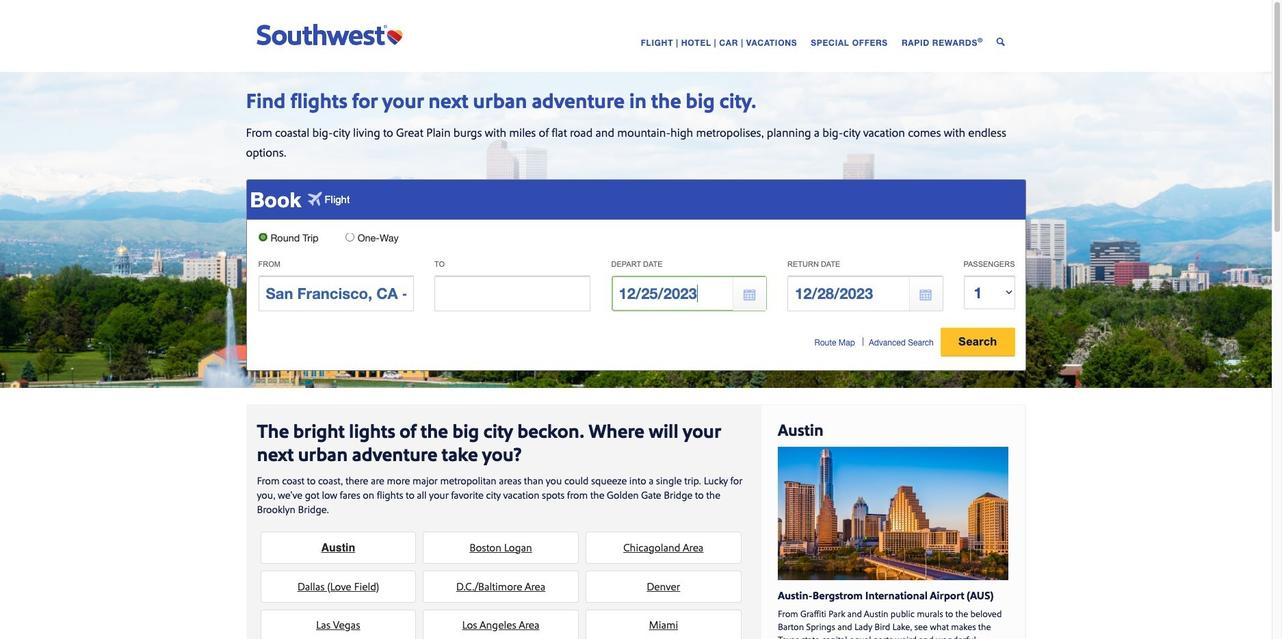 Task type: locate. For each thing, give the bounding box(es) containing it.
None radio
[[258, 232, 267, 241]]

None radio
[[345, 232, 354, 241]]

form
[[242, 179, 1026, 372]]

None text field
[[258, 276, 414, 311], [435, 276, 590, 311], [611, 276, 767, 311], [788, 276, 943, 311], [258, 276, 414, 311], [435, 276, 590, 311], [611, 276, 767, 311], [788, 276, 943, 311]]

navigation
[[527, 33, 1006, 50]]

main content
[[0, 388, 1272, 639]]



Task type: describe. For each thing, give the bounding box(es) containing it.
search image
[[997, 37, 1006, 46]]

southwest image
[[256, 22, 409, 46]]

downtown austin texas featuring skyline view of buildings. image
[[778, 447, 1009, 580]]



